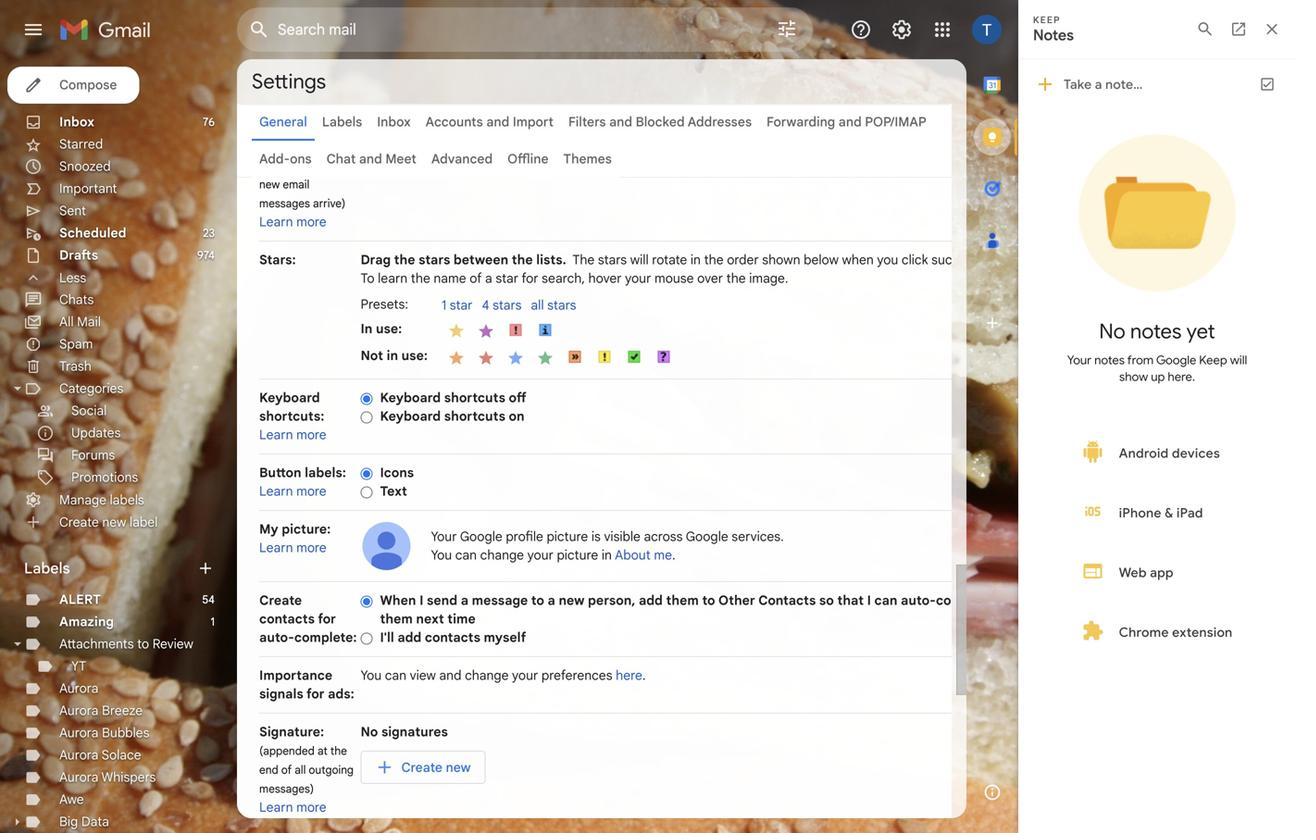 Task type: vqa. For each thing, say whether or not it's contained in the screenshot.
Labels for Labels link
yes



Task type: describe. For each thing, give the bounding box(es) containing it.
here
[[616, 668, 642, 684]]

keyboard shortcuts: learn more
[[259, 390, 327, 443]]

your inside "(allows gmail to display popup notifications on your desktop when new email messages arrive) learn more"
[[259, 159, 282, 173]]

the up over
[[704, 252, 724, 268]]

Search mail text field
[[278, 20, 724, 39]]

when
[[380, 593, 416, 609]]

settings image
[[891, 19, 913, 41]]

addresses
[[688, 114, 752, 130]]

signatures
[[381, 724, 448, 740]]

(appended
[[259, 744, 315, 758]]

add-
[[259, 151, 290, 167]]

the up learn
[[394, 252, 415, 268]]

can inside the your google profile picture is visible across google services. you can change your picture in about me .
[[455, 547, 477, 563]]

and for chat
[[359, 151, 382, 167]]

importance
[[259, 668, 333, 684]]

2 horizontal spatial a
[[548, 593, 555, 609]]

in inside the your google profile picture is visible across google services. you can change your picture in about me .
[[602, 547, 612, 563]]

0 vertical spatial all
[[531, 297, 544, 313]]

1 for 1
[[211, 615, 215, 629]]

side panel section
[[967, 59, 1019, 819]]

learn for keyboard
[[259, 427, 293, 443]]

image.
[[749, 270, 788, 287]]

more inside "(allows gmail to display popup notifications on your desktop when new email messages arrive) learn more"
[[296, 214, 327, 230]]

your inside the your google profile picture is visible across google services. you can change your picture in about me .
[[527, 547, 554, 563]]

manage labels create new label
[[59, 492, 158, 530]]

awe link
[[59, 792, 84, 808]]

filters and blocked addresses
[[568, 114, 752, 130]]

view
[[410, 668, 436, 684]]

1 inbox link from the left
[[59, 114, 94, 130]]

click
[[902, 252, 928, 268]]

less button
[[0, 267, 222, 289]]

shown
[[762, 252, 800, 268]]

add inside when i send a message to a new person, add them to other contacts so that i can auto-complete to them next time
[[639, 593, 663, 609]]

contacts inside create contacts for auto-complete:
[[259, 611, 315, 627]]

social
[[71, 403, 107, 419]]

1 i from the left
[[420, 593, 424, 609]]

0 vertical spatial use:
[[376, 321, 402, 337]]

to
[[361, 270, 375, 287]]

aurora link
[[59, 681, 99, 697]]

accounts and import link
[[426, 114, 554, 130]]

offline
[[508, 151, 549, 167]]

and for filters
[[609, 114, 632, 130]]

(allows
[[259, 102, 294, 116]]

labels heading
[[24, 559, 196, 578]]

shortcuts for off
[[444, 390, 506, 406]]

1 vertical spatial add
[[398, 630, 422, 646]]

categories
[[59, 381, 123, 397]]

in use:
[[361, 321, 402, 337]]

create contacts for auto-complete:
[[259, 593, 357, 646]]

when for desktop
[[328, 159, 355, 173]]

aurora for aurora whispers
[[59, 769, 99, 786]]

When I send a message to a new person, add them to Other Contacts so that I can auto-complete to them next time radio
[[361, 595, 373, 609]]

create new label link
[[59, 514, 158, 530]]

a inside the stars will rotate in the order shown below when you click successively. to learn the name of a star for search, hover your mouse over the image.
[[485, 270, 492, 287]]

promotions link
[[71, 469, 138, 486]]

54
[[202, 593, 215, 607]]

can inside when i send a message to a new person, add them to other contacts so that i can auto-complete to them next time
[[875, 593, 898, 609]]

not
[[361, 348, 383, 364]]

rotate
[[652, 252, 687, 268]]

accounts
[[426, 114, 483, 130]]

snoozed
[[59, 158, 111, 175]]

aurora solace link
[[59, 747, 141, 763]]

trash link
[[59, 358, 91, 375]]

when for below
[[842, 252, 874, 268]]

labels:
[[305, 465, 346, 481]]

data
[[81, 814, 109, 830]]

aurora for aurora breeze
[[59, 703, 99, 719]]

updates link
[[71, 425, 121, 441]]

2 google from the left
[[686, 529, 728, 545]]

filters
[[568, 114, 606, 130]]

aurora bubbles
[[59, 725, 149, 741]]

about
[[615, 547, 651, 563]]

alert link
[[59, 592, 101, 608]]

your google profile picture is visible across google services. you can change your picture in about me .
[[431, 529, 784, 563]]

Keyboard shortcuts on radio
[[361, 410, 373, 424]]

2 inbox link from the left
[[377, 114, 411, 130]]

stars up name
[[419, 252, 450, 268]]

2 inbox from the left
[[377, 114, 411, 130]]

solace
[[101, 747, 141, 763]]

importance signals for ads: you can view and change your preferences here .
[[259, 668, 646, 702]]

aurora for aurora solace
[[59, 747, 99, 763]]

labels navigation
[[0, 59, 237, 833]]

. inside importance signals for ads: you can view and change your preferences here .
[[642, 668, 646, 684]]

the down order
[[726, 270, 746, 287]]

ons
[[290, 151, 312, 167]]

1 vertical spatial use:
[[402, 348, 428, 364]]

preferences
[[542, 668, 613, 684]]

of inside signature: (appended at the end of all outgoing messages) learn more
[[281, 763, 292, 777]]

is
[[592, 529, 601, 545]]

Text radio
[[361, 485, 373, 499]]

icons
[[380, 465, 414, 481]]

to inside "(allows gmail to display popup notifications on your desktop when new email messages arrive) learn more"
[[329, 102, 339, 116]]

the right learn
[[411, 270, 430, 287]]

learn more link for button labels: learn more
[[259, 483, 327, 500]]

picture image
[[361, 520, 412, 572]]

forums link
[[71, 447, 115, 463]]

labels for labels link
[[322, 114, 362, 130]]

message
[[472, 593, 528, 609]]

and for forwarding
[[839, 114, 862, 130]]

awe
[[59, 792, 84, 808]]

outgoing
[[309, 763, 354, 777]]

advanced link
[[431, 151, 493, 167]]

1 vertical spatial on
[[509, 408, 525, 425]]

attachments
[[59, 636, 134, 652]]

forwarding and pop/imap link
[[767, 114, 927, 130]]

me
[[654, 547, 672, 563]]

the left lists.
[[512, 252, 533, 268]]

shortcuts for on
[[444, 408, 506, 425]]

0 horizontal spatial in
[[387, 348, 398, 364]]

breeze
[[102, 703, 143, 719]]

all
[[59, 314, 74, 330]]

big
[[59, 814, 78, 830]]

pop/imap
[[865, 114, 927, 130]]

that
[[837, 593, 864, 609]]

aurora for aurora bubbles
[[59, 725, 99, 741]]

labels for labels heading
[[24, 559, 70, 578]]

keyboard for keyboard shortcuts: learn more
[[259, 390, 320, 406]]

create new
[[401, 759, 471, 776]]

important
[[59, 181, 117, 197]]

your inside the stars will rotate in the order shown below when you click successively. to learn the name of a star for search, hover your mouse over the image.
[[625, 270, 651, 287]]

all inside signature: (appended at the end of all outgoing messages) learn more
[[295, 763, 306, 777]]

compose
[[59, 77, 117, 93]]

I'll add contacts myself radio
[[361, 632, 373, 646]]

learn more link for my picture: learn more
[[259, 540, 327, 556]]

social link
[[71, 403, 107, 419]]

notifications
[[259, 140, 322, 154]]

not in use:
[[361, 348, 428, 364]]

(allows gmail to display popup notifications on your desktop when new email messages arrive) learn more
[[259, 102, 355, 230]]

messages)
[[259, 782, 314, 796]]

on inside "(allows gmail to display popup notifications on your desktop when new email messages arrive) learn more"
[[325, 140, 337, 154]]

other
[[718, 593, 755, 609]]

0 horizontal spatial star
[[450, 297, 473, 313]]

filters and blocked addresses link
[[568, 114, 752, 130]]

stars inside the stars will rotate in the order shown below when you click successively. to learn the name of a star for search, hover your mouse over the image.
[[598, 252, 627, 268]]

bubbles
[[102, 725, 149, 741]]

scheduled
[[59, 225, 126, 241]]

more for keyboard
[[296, 427, 327, 443]]

more for button
[[296, 483, 327, 500]]

aurora solace
[[59, 747, 141, 763]]



Task type: locate. For each thing, give the bounding box(es) containing it.
google right across
[[686, 529, 728, 545]]

1 vertical spatial .
[[642, 668, 646, 684]]

aurora
[[59, 681, 99, 697], [59, 703, 99, 719], [59, 725, 99, 741], [59, 747, 99, 763], [59, 769, 99, 786]]

to left review
[[137, 636, 149, 652]]

1 inbox from the left
[[59, 114, 94, 130]]

None search field
[[237, 7, 813, 52]]

new down the manage labels link
[[102, 514, 126, 530]]

1 learn more link from the top
[[259, 214, 327, 230]]

0 horizontal spatial a
[[461, 593, 469, 609]]

shortcuts
[[444, 390, 506, 406], [444, 408, 506, 425]]

1 horizontal spatial of
[[470, 270, 482, 287]]

1 horizontal spatial star
[[496, 270, 519, 287]]

keyboard up shortcuts:
[[259, 390, 320, 406]]

learn inside signature: (appended at the end of all outgoing messages) learn more
[[259, 800, 293, 816]]

of down between
[[470, 270, 482, 287]]

new up messages
[[259, 178, 280, 192]]

auto- right that
[[901, 593, 936, 609]]

contacts
[[758, 593, 816, 609]]

1 vertical spatial in
[[387, 348, 398, 364]]

1 learn from the top
[[259, 214, 293, 230]]

more down labels: on the bottom left
[[296, 483, 327, 500]]

big data
[[59, 814, 109, 830]]

3 more from the top
[[296, 483, 327, 500]]

0 vertical spatial .
[[672, 547, 676, 563]]

aurora whispers link
[[59, 769, 156, 786]]

1 horizontal spatial inbox
[[377, 114, 411, 130]]

labels up chat at the left top
[[322, 114, 362, 130]]

create
[[59, 514, 99, 530], [259, 593, 302, 609], [401, 759, 443, 776]]

meet
[[386, 151, 416, 167]]

0 horizontal spatial can
[[385, 668, 407, 684]]

use: right in
[[376, 321, 402, 337]]

inbox inside labels navigation
[[59, 114, 94, 130]]

0 vertical spatial shortcuts
[[444, 390, 506, 406]]

learn inside "(allows gmail to display popup notifications on your desktop when new email messages arrive) learn more"
[[259, 214, 293, 230]]

change inside importance signals for ads: you can view and change your preferences here .
[[465, 668, 509, 684]]

for for importance signals for ads: you can view and change your preferences here .
[[306, 686, 325, 702]]

1 vertical spatial star
[[450, 297, 473, 313]]

labels inside navigation
[[24, 559, 70, 578]]

will
[[630, 252, 649, 268]]

gmail
[[297, 102, 326, 116]]

learn inside keyboard shortcuts: learn more
[[259, 427, 293, 443]]

learn down messages)
[[259, 800, 293, 816]]

4 more from the top
[[296, 540, 327, 556]]

text
[[380, 483, 407, 500]]

. right preferences
[[642, 668, 646, 684]]

your down myself
[[512, 668, 538, 684]]

0 horizontal spatial when
[[328, 159, 355, 173]]

change inside the your google profile picture is visible across google services. you can change your picture in about me .
[[480, 547, 524, 563]]

less
[[59, 270, 86, 286]]

shortcuts down keyboard shortcuts off
[[444, 408, 506, 425]]

myself
[[484, 630, 526, 646]]

a down between
[[485, 270, 492, 287]]

2 horizontal spatial in
[[691, 252, 701, 268]]

0 horizontal spatial contacts
[[259, 611, 315, 627]]

them down me
[[666, 593, 699, 609]]

and left pop/imap
[[839, 114, 862, 130]]

the inside signature: (appended at the end of all outgoing messages) learn more
[[330, 744, 347, 758]]

google
[[460, 529, 503, 545], [686, 529, 728, 545]]

them down 'when'
[[380, 611, 413, 627]]

0 vertical spatial contacts
[[259, 611, 315, 627]]

off
[[509, 390, 526, 406]]

use: right 'not'
[[402, 348, 428, 364]]

1 horizontal spatial them
[[666, 593, 699, 609]]

0 vertical spatial create
[[59, 514, 99, 530]]

label
[[130, 514, 158, 530]]

learn more link down 'picture:'
[[259, 540, 327, 556]]

for inside the stars will rotate in the order shown below when you click successively. to learn the name of a star for search, hover your mouse over the image.
[[522, 270, 538, 287]]

complete
[[936, 593, 995, 609]]

2 vertical spatial in
[[602, 547, 612, 563]]

more down shortcuts:
[[296, 427, 327, 443]]

1 vertical spatial can
[[875, 593, 898, 609]]

when left you
[[842, 252, 874, 268]]

big data link
[[59, 814, 109, 830]]

inbox link up meet at the left of page
[[377, 114, 411, 130]]

4 learn from the top
[[259, 540, 293, 556]]

hover
[[588, 270, 622, 287]]

themes link
[[563, 151, 612, 167]]

more inside keyboard shortcuts: learn more
[[296, 427, 327, 443]]

of inside the stars will rotate in the order shown below when you click successively. to learn the name of a star for search, hover your mouse over the image.
[[470, 270, 482, 287]]

more for my
[[296, 540, 327, 556]]

more inside button labels: learn more
[[296, 483, 327, 500]]

learn more link down messages)
[[259, 800, 327, 816]]

2 vertical spatial for
[[306, 686, 325, 702]]

create for create new
[[401, 759, 443, 776]]

1 google from the left
[[460, 529, 503, 545]]

0 vertical spatial them
[[666, 593, 699, 609]]

when i send a message to a new person, add them to other contacts so that i can auto-complete to them next time
[[380, 593, 1011, 627]]

inbox link up starred link
[[59, 114, 94, 130]]

.
[[672, 547, 676, 563], [642, 668, 646, 684]]

of right the end
[[281, 763, 292, 777]]

0 vertical spatial labels
[[322, 114, 362, 130]]

email
[[283, 178, 309, 192]]

3 aurora from the top
[[59, 725, 99, 741]]

snoozed link
[[59, 158, 111, 175]]

1 horizontal spatial .
[[672, 547, 676, 563]]

aurora down aurora bubbles
[[59, 747, 99, 763]]

attachments to review
[[59, 636, 193, 652]]

1 vertical spatial for
[[318, 611, 336, 627]]

the stars will rotate in the order shown below when you click successively. to learn the name of a star for search, hover your mouse over the image.
[[361, 252, 1008, 287]]

all stars link
[[531, 297, 586, 315]]

i up the next
[[420, 593, 424, 609]]

0 horizontal spatial auto-
[[259, 630, 294, 646]]

add right the person,
[[639, 593, 663, 609]]

create inside the manage labels create new label
[[59, 514, 99, 530]]

i
[[420, 593, 424, 609], [867, 593, 871, 609]]

button labels: learn more
[[259, 465, 346, 500]]

new down signatures
[[446, 759, 471, 776]]

change down myself
[[465, 668, 509, 684]]

Icons radio
[[361, 467, 373, 481]]

to right complete
[[998, 593, 1011, 609]]

1 down '54'
[[211, 615, 215, 629]]

aurora down the yt link
[[59, 681, 99, 697]]

shortcuts up keyboard shortcuts on
[[444, 390, 506, 406]]

labels up alert link
[[24, 559, 70, 578]]

3 learn more link from the top
[[259, 483, 327, 500]]

more down "arrive)"
[[296, 214, 327, 230]]

to right message
[[531, 593, 544, 609]]

star left 4
[[450, 297, 473, 313]]

settings
[[252, 69, 326, 94]]

my
[[259, 521, 278, 537]]

learn for my
[[259, 540, 293, 556]]

forwarding
[[767, 114, 835, 130]]

lists.
[[536, 252, 566, 268]]

1 horizontal spatial labels
[[322, 114, 362, 130]]

inbox up starred link
[[59, 114, 94, 130]]

in
[[691, 252, 701, 268], [387, 348, 398, 364], [602, 547, 612, 563]]

keyboard inside keyboard shortcuts: learn more
[[259, 390, 320, 406]]

learn inside button labels: learn more
[[259, 483, 293, 500]]

learn inside my picture: learn more
[[259, 540, 293, 556]]

1 inside labels navigation
[[211, 615, 215, 629]]

on down popup
[[325, 140, 337, 154]]

your
[[431, 529, 457, 545]]

2 shortcuts from the top
[[444, 408, 506, 425]]

keyboard shortcuts on
[[380, 408, 525, 425]]

0 vertical spatial 1
[[442, 297, 446, 313]]

when right desktop
[[328, 159, 355, 173]]

aurora breeze
[[59, 703, 143, 719]]

can left view
[[385, 668, 407, 684]]

2 horizontal spatial can
[[875, 593, 898, 609]]

0 vertical spatial in
[[691, 252, 701, 268]]

learn for button
[[259, 483, 293, 500]]

when inside "(allows gmail to display popup notifications on your desktop when new email messages arrive) learn more"
[[328, 159, 355, 173]]

keyboard right the keyboard shortcuts off radio
[[380, 390, 441, 406]]

aurora up aurora solace link
[[59, 725, 99, 741]]

about me link
[[615, 547, 672, 563]]

1 horizontal spatial create
[[259, 593, 302, 609]]

to inside labels navigation
[[137, 636, 149, 652]]

1 horizontal spatial auto-
[[901, 593, 936, 609]]

0 horizontal spatial on
[[325, 140, 337, 154]]

add-ons
[[259, 151, 312, 167]]

for up complete:
[[318, 611, 336, 627]]

0 vertical spatial you
[[431, 547, 452, 563]]

gmail image
[[59, 11, 160, 48]]

1 horizontal spatial i
[[867, 593, 871, 609]]

learn more link for (allows gmail to display popup notifications on your desktop when new email messages arrive) learn more
[[259, 214, 327, 230]]

and right chat at the left top
[[359, 151, 382, 167]]

use:
[[376, 321, 402, 337], [402, 348, 428, 364]]

picture:
[[282, 521, 331, 537]]

0 horizontal spatial of
[[281, 763, 292, 777]]

main menu image
[[22, 19, 44, 41]]

auto- up 'importance'
[[259, 630, 294, 646]]

0 horizontal spatial 1
[[211, 615, 215, 629]]

1 vertical spatial 1
[[211, 615, 215, 629]]

all down '(appended'
[[295, 763, 306, 777]]

1 down name
[[442, 297, 446, 313]]

learn more link down button
[[259, 483, 327, 500]]

1 vertical spatial auto-
[[259, 630, 294, 646]]

for left ads:
[[306, 686, 325, 702]]

and right filters
[[609, 114, 632, 130]]

trash
[[59, 358, 91, 375]]

0 horizontal spatial you
[[361, 668, 382, 684]]

messages
[[259, 197, 310, 211]]

signature: (appended at the end of all outgoing messages) learn more
[[259, 724, 354, 816]]

in up over
[[691, 252, 701, 268]]

learn more link for keyboard shortcuts: learn more
[[259, 427, 327, 443]]

picture down is
[[557, 547, 598, 563]]

you inside importance signals for ads: you can view and change your preferences here .
[[361, 668, 382, 684]]

1 horizontal spatial on
[[509, 408, 525, 425]]

in right 'not'
[[387, 348, 398, 364]]

starred link
[[59, 136, 103, 152]]

arrive)
[[313, 197, 346, 211]]

in inside the stars will rotate in the order shown below when you click successively. to learn the name of a star for search, hover your mouse over the image.
[[691, 252, 701, 268]]

for down lists.
[[522, 270, 538, 287]]

when
[[328, 159, 355, 173], [842, 252, 874, 268]]

contacts down 'time'
[[425, 630, 481, 646]]

can down your
[[455, 547, 477, 563]]

4 aurora from the top
[[59, 747, 99, 763]]

you
[[431, 547, 452, 563], [361, 668, 382, 684]]

create down manage
[[59, 514, 99, 530]]

spam
[[59, 336, 93, 352]]

signature:
[[259, 724, 324, 740]]

more inside signature: (appended at the end of all outgoing messages) learn more
[[296, 800, 327, 816]]

mouse
[[655, 270, 694, 287]]

auto- inside when i send a message to a new person, add them to other contacts so that i can auto-complete to them next time
[[901, 593, 936, 609]]

0 horizontal spatial inbox link
[[59, 114, 94, 130]]

new inside "(allows gmail to display popup notifications on your desktop when new email messages arrive) learn more"
[[259, 178, 280, 192]]

services.
[[732, 529, 784, 545]]

can inside importance signals for ads: you can view and change your preferences here .
[[385, 668, 407, 684]]

more down messages)
[[296, 800, 327, 816]]

your inside importance signals for ads: you can view and change your preferences here .
[[512, 668, 538, 684]]

contacts
[[259, 611, 315, 627], [425, 630, 481, 646]]

and inside importance signals for ads: you can view and change your preferences here .
[[439, 668, 462, 684]]

signals
[[259, 686, 303, 702]]

new inside when i send a message to a new person, add them to other contacts so that i can auto-complete to them next time
[[559, 593, 585, 609]]

learn down shortcuts:
[[259, 427, 293, 443]]

next
[[416, 611, 444, 627]]

2 i from the left
[[867, 593, 871, 609]]

keyboard right keyboard shortcuts on option
[[380, 408, 441, 425]]

1 vertical spatial contacts
[[425, 630, 481, 646]]

chats link
[[59, 292, 94, 308]]

star up 1 star 4 stars all stars
[[496, 270, 519, 287]]

2 vertical spatial can
[[385, 668, 407, 684]]

and left import
[[486, 114, 509, 130]]

a right message
[[548, 593, 555, 609]]

shortcuts:
[[259, 408, 324, 425]]

0 horizontal spatial .
[[642, 668, 646, 684]]

0 vertical spatial of
[[470, 270, 482, 287]]

0 horizontal spatial inbox
[[59, 114, 94, 130]]

alert
[[59, 592, 101, 608]]

. inside the your google profile picture is visible across google services. you can change your picture in about me .
[[672, 547, 676, 563]]

2 aurora from the top
[[59, 703, 99, 719]]

you inside the your google profile picture is visible across google services. you can change your picture in about me .
[[431, 547, 452, 563]]

aurora for aurora link
[[59, 681, 99, 697]]

1 horizontal spatial in
[[602, 547, 612, 563]]

stars down search,
[[547, 297, 576, 313]]

5 learn more link from the top
[[259, 800, 327, 816]]

can right that
[[875, 593, 898, 609]]

no
[[361, 724, 378, 740]]

aurora down aurora link
[[59, 703, 99, 719]]

advanced search options image
[[769, 10, 806, 47]]

contacts up complete:
[[259, 611, 315, 627]]

add-ons link
[[259, 151, 312, 167]]

Keyboard shortcuts off radio
[[361, 392, 373, 406]]

more down 'picture:'
[[296, 540, 327, 556]]

0 horizontal spatial labels
[[24, 559, 70, 578]]

2 more from the top
[[296, 427, 327, 443]]

1 for 1 star 4 stars all stars
[[442, 297, 446, 313]]

in
[[361, 321, 373, 337]]

your down will
[[625, 270, 651, 287]]

0 vertical spatial when
[[328, 159, 355, 173]]

for inside create contacts for auto-complete:
[[318, 611, 336, 627]]

inbox link
[[59, 114, 94, 130], [377, 114, 411, 130]]

1 horizontal spatial add
[[639, 593, 663, 609]]

1 horizontal spatial contacts
[[425, 630, 481, 646]]

1 vertical spatial when
[[842, 252, 874, 268]]

0 vertical spatial change
[[480, 547, 524, 563]]

for for create contacts for auto-complete:
[[318, 611, 336, 627]]

here link
[[616, 668, 642, 684]]

1 vertical spatial labels
[[24, 559, 70, 578]]

in down visible in the bottom left of the page
[[602, 547, 612, 563]]

0 vertical spatial on
[[325, 140, 337, 154]]

2 vertical spatial create
[[401, 759, 443, 776]]

auto- inside create contacts for auto-complete:
[[259, 630, 294, 646]]

and for accounts
[[486, 114, 509, 130]]

more inside my picture: learn more
[[296, 540, 327, 556]]

0 vertical spatial picture
[[547, 529, 588, 545]]

1 horizontal spatial inbox link
[[377, 114, 411, 130]]

stars right 4
[[493, 297, 522, 313]]

to left other
[[702, 593, 715, 609]]

2 learn from the top
[[259, 427, 293, 443]]

1 horizontal spatial google
[[686, 529, 728, 545]]

keyboard
[[259, 390, 320, 406], [380, 390, 441, 406], [380, 408, 441, 425]]

0 vertical spatial can
[[455, 547, 477, 563]]

0 vertical spatial add
[[639, 593, 663, 609]]

add right i'll
[[398, 630, 422, 646]]

advanced
[[431, 151, 493, 167]]

1 vertical spatial shortcuts
[[444, 408, 506, 425]]

when inside the stars will rotate in the order shown below when you click successively. to learn the name of a star for search, hover your mouse over the image.
[[842, 252, 874, 268]]

support image
[[850, 19, 872, 41]]

the
[[573, 252, 595, 268]]

all down search,
[[531, 297, 544, 313]]

you down your
[[431, 547, 452, 563]]

new left the person,
[[559, 593, 585, 609]]

3 learn from the top
[[259, 483, 293, 500]]

4 learn more link from the top
[[259, 540, 327, 556]]

stars up hover
[[598, 252, 627, 268]]

0 horizontal spatial i
[[420, 593, 424, 609]]

create down signatures
[[401, 759, 443, 776]]

learn down button
[[259, 483, 293, 500]]

a up 'time'
[[461, 593, 469, 609]]

learn down messages
[[259, 214, 293, 230]]

complete:
[[294, 630, 357, 646]]

0 vertical spatial auto-
[[901, 593, 936, 609]]

1 vertical spatial them
[[380, 611, 413, 627]]

1 vertical spatial change
[[465, 668, 509, 684]]

1 vertical spatial you
[[361, 668, 382, 684]]

1 more from the top
[[296, 214, 327, 230]]

accounts and import
[[426, 114, 554, 130]]

create up complete:
[[259, 593, 302, 609]]

0 horizontal spatial create
[[59, 514, 99, 530]]

1 horizontal spatial all
[[531, 297, 544, 313]]

1 vertical spatial of
[[281, 763, 292, 777]]

aurora up the awe link
[[59, 769, 99, 786]]

0 horizontal spatial add
[[398, 630, 422, 646]]

keyboard for keyboard shortcuts on
[[380, 408, 441, 425]]

learn more link down messages
[[259, 214, 327, 230]]

1 horizontal spatial 1
[[442, 297, 446, 313]]

1 horizontal spatial a
[[485, 270, 492, 287]]

tab list
[[967, 59, 1019, 767]]

new inside button
[[446, 759, 471, 776]]

google right your
[[460, 529, 503, 545]]

5 learn from the top
[[259, 800, 293, 816]]

1 shortcuts from the top
[[444, 390, 506, 406]]

for inside importance signals for ads: you can view and change your preferences here .
[[306, 686, 325, 702]]

drag the stars between the lists.
[[361, 252, 566, 268]]

create inside create contacts for auto-complete:
[[259, 593, 302, 609]]

2 horizontal spatial create
[[401, 759, 443, 776]]

. down across
[[672, 547, 676, 563]]

keyboard shortcuts off
[[380, 390, 526, 406]]

popup
[[297, 121, 330, 135]]

chats
[[59, 292, 94, 308]]

0 vertical spatial star
[[496, 270, 519, 287]]

1 vertical spatial create
[[259, 593, 302, 609]]

the right at
[[330, 744, 347, 758]]

send
[[427, 593, 458, 609]]

5 aurora from the top
[[59, 769, 99, 786]]

keyboard for keyboard shortcuts off
[[380, 390, 441, 406]]

1 horizontal spatial when
[[842, 252, 874, 268]]

0 vertical spatial for
[[522, 270, 538, 287]]

search mail image
[[243, 13, 276, 46]]

5 more from the top
[[296, 800, 327, 816]]

more
[[296, 214, 327, 230], [296, 427, 327, 443], [296, 483, 327, 500], [296, 540, 327, 556], [296, 800, 327, 816]]

to right gmail
[[329, 102, 339, 116]]

1 horizontal spatial can
[[455, 547, 477, 563]]

create for create contacts for auto-complete:
[[259, 593, 302, 609]]

amazing
[[59, 614, 114, 630]]

1 horizontal spatial you
[[431, 547, 452, 563]]

learn
[[378, 270, 408, 287]]

new inside the manage labels create new label
[[102, 514, 126, 530]]

stars
[[419, 252, 450, 268], [598, 252, 627, 268], [493, 297, 522, 313], [547, 297, 576, 313]]

drag
[[361, 252, 391, 268]]

below
[[804, 252, 839, 268]]

learn more link down shortcuts:
[[259, 427, 327, 443]]

all mail link
[[59, 314, 101, 330]]

0 horizontal spatial all
[[295, 763, 306, 777]]

1 aurora from the top
[[59, 681, 99, 697]]

create inside button
[[401, 759, 443, 776]]

successively.
[[932, 252, 1008, 268]]

general link
[[259, 114, 307, 130]]

and right view
[[439, 668, 462, 684]]

1 vertical spatial all
[[295, 763, 306, 777]]

labels
[[322, 114, 362, 130], [24, 559, 70, 578]]

attachments to review link
[[59, 636, 193, 652]]

2 learn more link from the top
[[259, 427, 327, 443]]

you down the i'll add contacts myself radio
[[361, 668, 382, 684]]

i right that
[[867, 593, 871, 609]]

0 horizontal spatial google
[[460, 529, 503, 545]]

star inside the stars will rotate in the order shown below when you click successively. to learn the name of a star for search, hover your mouse over the image.
[[496, 270, 519, 287]]

learn
[[259, 214, 293, 230], [259, 427, 293, 443], [259, 483, 293, 500], [259, 540, 293, 556], [259, 800, 293, 816]]

0 horizontal spatial them
[[380, 611, 413, 627]]

1 vertical spatial picture
[[557, 547, 598, 563]]

create new button
[[361, 751, 486, 784]]



